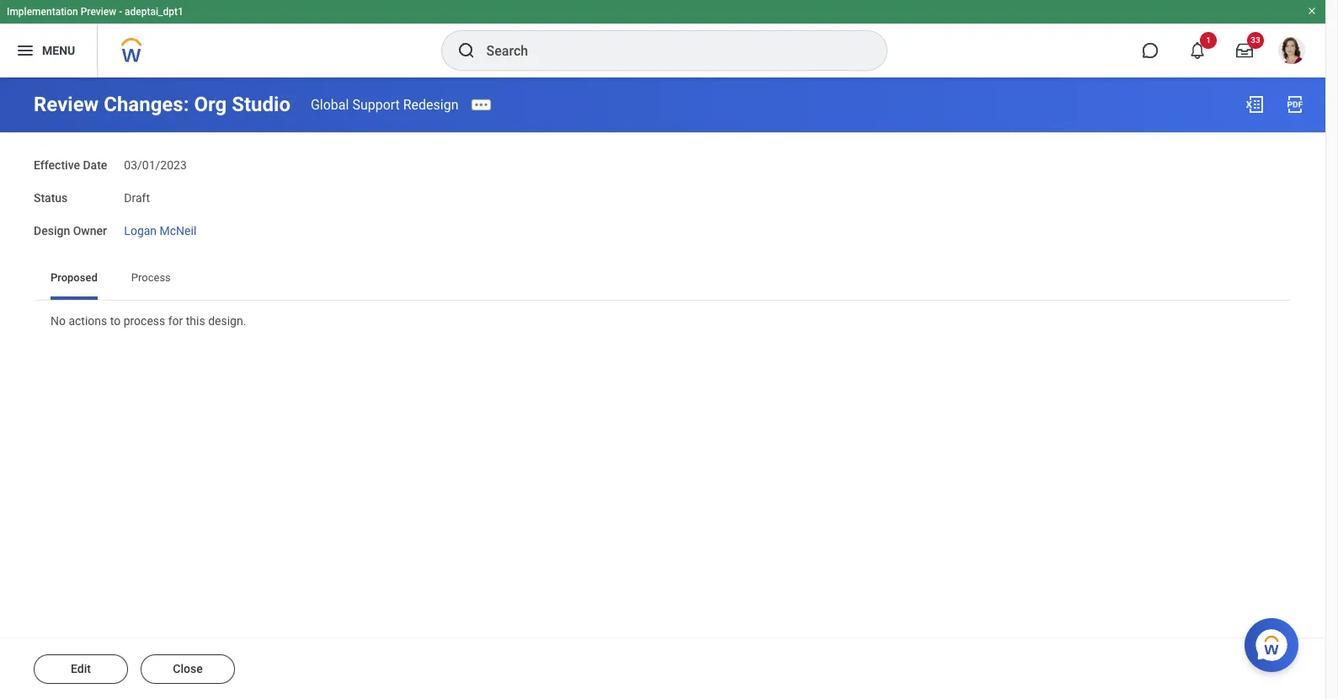 Task type: locate. For each thing, give the bounding box(es) containing it.
owner
[[73, 224, 107, 237]]

draft
[[124, 191, 150, 204]]

1 button
[[1179, 32, 1217, 69]]

tab list
[[34, 260, 1292, 300]]

search image
[[456, 40, 476, 61]]

33
[[1251, 35, 1261, 45]]

no
[[51, 314, 66, 328]]

view printable version (pdf) image
[[1285, 94, 1306, 115]]

tab list containing proposed
[[34, 260, 1292, 300]]

export to excel image
[[1245, 94, 1265, 115]]

date
[[83, 158, 107, 172]]

adeptai_dpt1
[[125, 6, 184, 18]]

support
[[352, 96, 400, 112]]

logan mcneil link
[[124, 220, 196, 237]]

-
[[119, 6, 122, 18]]

menu
[[42, 43, 75, 57]]

changes:
[[104, 93, 189, 116]]

logan
[[124, 224, 157, 237]]

proposed
[[51, 271, 98, 284]]

this
[[186, 314, 205, 328]]

design
[[34, 224, 70, 237]]

close environment banner image
[[1307, 6, 1317, 16]]

actions
[[69, 314, 107, 328]]

effective date
[[34, 158, 107, 172]]

close button
[[141, 654, 235, 684]]

global support redesign link
[[311, 96, 459, 112]]

design owner
[[34, 224, 107, 237]]

edit button
[[34, 654, 128, 684]]

redesign
[[403, 96, 459, 112]]

1
[[1206, 35, 1211, 45]]

studio
[[232, 93, 291, 116]]

no actions to process for this design.
[[51, 314, 246, 328]]

preview
[[81, 6, 116, 18]]

design.
[[208, 314, 246, 328]]

33 button
[[1226, 32, 1264, 69]]



Task type: describe. For each thing, give the bounding box(es) containing it.
effective date element
[[124, 148, 187, 173]]

Search Workday  search field
[[486, 32, 852, 69]]

review
[[34, 93, 99, 116]]

global support redesign
[[311, 96, 459, 112]]

03/01/2023
[[124, 158, 187, 172]]

global
[[311, 96, 349, 112]]

notifications large image
[[1189, 42, 1206, 59]]

justify image
[[15, 40, 35, 61]]

menu banner
[[0, 0, 1326, 77]]

implementation
[[7, 6, 78, 18]]

effective
[[34, 158, 80, 172]]

for
[[168, 314, 183, 328]]

status element
[[124, 181, 150, 206]]

org
[[194, 93, 227, 116]]

tab list inside the review changes: org studio main content
[[34, 260, 1292, 300]]

close
[[173, 662, 203, 676]]

review changes: org studio main content
[[0, 77, 1326, 699]]

edit
[[71, 662, 91, 676]]

process
[[124, 314, 165, 328]]

status
[[34, 191, 68, 204]]

review changes: org studio
[[34, 93, 291, 116]]

process
[[131, 271, 171, 284]]

menu button
[[0, 24, 97, 77]]

inbox large image
[[1237, 42, 1253, 59]]

implementation preview -   adeptai_dpt1
[[7, 6, 184, 18]]

logan mcneil
[[124, 224, 196, 237]]

profile logan mcneil image
[[1279, 37, 1306, 67]]

mcneil
[[160, 224, 196, 237]]

to
[[110, 314, 121, 328]]



Task type: vqa. For each thing, say whether or not it's contained in the screenshot.
STATUS element
yes



